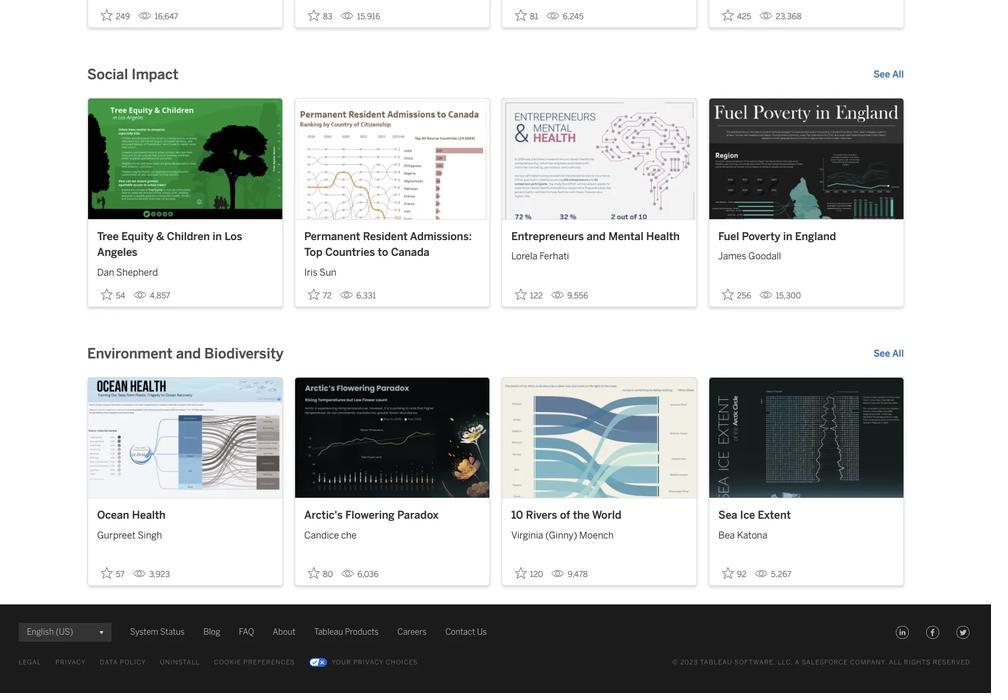 Task type: vqa. For each thing, say whether or not it's contained in the screenshot.


Task type: describe. For each thing, give the bounding box(es) containing it.
see for environment and biodiversity
[[874, 348, 890, 359]]

your privacy choices link
[[309, 657, 418, 671]]

5,267 views element
[[750, 566, 796, 585]]

countries
[[325, 246, 375, 259]]

permanent
[[304, 230, 360, 243]]

resident
[[363, 230, 408, 243]]

(ginny)
[[546, 530, 577, 541]]

dan shepherd link
[[97, 261, 273, 280]]

23,368 views element
[[755, 7, 806, 26]]

cookie
[[214, 659, 241, 667]]

workbook thumbnail image for ice
[[709, 378, 904, 498]]

about
[[273, 628, 296, 638]]

world
[[592, 510, 622, 522]]

entrepreneurs and mental health
[[511, 230, 680, 243]]

see all for social impact
[[874, 69, 904, 80]]

see all for environment and biodiversity
[[874, 348, 904, 359]]

9,556
[[567, 291, 588, 301]]

sea ice extent link
[[719, 508, 894, 524]]

extent
[[758, 510, 791, 522]]

see all link for social impact
[[874, 68, 904, 82]]

© 2023 tableau software, llc, a salesforce company. all rights reserved.
[[672, 659, 973, 667]]

gurpreet
[[97, 530, 136, 541]]

tableau inside tableau products link
[[314, 628, 343, 638]]

contact
[[445, 628, 475, 638]]

1 vertical spatial tableau
[[700, 659, 733, 667]]

entrepreneurs
[[511, 230, 584, 243]]

tree equity & children in los angeles link
[[97, 229, 273, 261]]

15,916
[[357, 12, 380, 22]]

workbook thumbnail image for rivers
[[502, 378, 696, 498]]

workbook thumbnail image for health
[[88, 378, 282, 498]]

cookie preferences
[[214, 659, 295, 667]]

your privacy choices
[[332, 659, 418, 667]]

tableau products
[[314, 628, 379, 638]]

impact
[[132, 66, 178, 83]]

9,478 views element
[[547, 566, 593, 585]]

ocean
[[97, 510, 129, 522]]

che
[[341, 530, 357, 541]]

faq link
[[239, 626, 254, 640]]

iris sun
[[304, 267, 337, 278]]

status
[[160, 628, 185, 638]]

environment and biodiversity
[[87, 345, 284, 362]]

contact us link
[[445, 626, 487, 640]]

9,556 views element
[[546, 286, 593, 306]]

add favorite button for 15,916
[[304, 6, 336, 25]]

candice che link
[[304, 524, 480, 543]]

virginia
[[511, 530, 543, 541]]

80
[[323, 570, 333, 580]]

6,331 views element
[[335, 286, 381, 306]]

6,331
[[356, 291, 376, 301]]

permanent resident admissions: top countries to canada
[[304, 230, 472, 259]]

2 in from the left
[[783, 230, 793, 243]]

data
[[100, 659, 118, 667]]

privacy link
[[55, 657, 86, 671]]

flowering
[[345, 510, 395, 522]]

249
[[116, 12, 130, 22]]

english
[[27, 628, 54, 638]]

Add Favorite button
[[719, 285, 755, 304]]

shepherd
[[116, 267, 158, 278]]

james
[[719, 251, 747, 262]]

in inside tree equity & children in los angeles
[[213, 230, 222, 243]]

2 privacy from the left
[[353, 659, 384, 667]]

workbook thumbnail image for poverty
[[709, 99, 904, 219]]

dan shepherd
[[97, 267, 158, 278]]

system status link
[[130, 626, 185, 640]]

122
[[530, 291, 543, 301]]

16,647 views element
[[134, 7, 183, 26]]

ferhati
[[540, 251, 569, 262]]

admissions:
[[410, 230, 472, 243]]

arctic's
[[304, 510, 343, 522]]

environment and biodiversity heading
[[87, 345, 284, 363]]

us
[[477, 628, 487, 638]]

57
[[116, 570, 125, 580]]

add favorite button for 6,036
[[304, 564, 337, 584]]

about link
[[273, 626, 296, 640]]

workbook thumbnail image for equity
[[88, 99, 282, 219]]

and for biodiversity
[[176, 345, 201, 362]]

16,647
[[155, 12, 178, 22]]

children
[[167, 230, 210, 243]]

legal
[[19, 659, 41, 667]]

workbook thumbnail image for flowering
[[295, 378, 489, 498]]

Add Favorite button
[[97, 564, 128, 584]]

mental
[[608, 230, 644, 243]]

system
[[130, 628, 158, 638]]

sea
[[719, 510, 738, 522]]

data policy
[[100, 659, 146, 667]]

ocean health
[[97, 510, 166, 522]]

425
[[737, 12, 751, 22]]

lorela ferhati link
[[511, 245, 687, 264]]

256
[[737, 291, 751, 301]]

english (us)
[[27, 628, 73, 638]]

system status
[[130, 628, 185, 638]]

health inside 'ocean health' 'link'
[[132, 510, 166, 522]]

canada
[[391, 246, 430, 259]]

ice
[[740, 510, 755, 522]]

fuel
[[719, 230, 739, 243]]

dan
[[97, 267, 114, 278]]

2 vertical spatial all
[[889, 659, 902, 667]]

angeles
[[97, 246, 137, 259]]

blog
[[203, 628, 220, 638]]



Task type: locate. For each thing, give the bounding box(es) containing it.
in up "james goodall" link
[[783, 230, 793, 243]]

moench
[[579, 530, 614, 541]]

workbook thumbnail image for resident
[[295, 99, 489, 219]]

lorela
[[511, 251, 538, 262]]

0 horizontal spatial and
[[176, 345, 201, 362]]

choices
[[386, 659, 418, 667]]

katona
[[737, 530, 768, 541]]

0 vertical spatial see all
[[874, 69, 904, 80]]

23,368
[[776, 12, 802, 22]]

0 vertical spatial tableau
[[314, 628, 343, 638]]

workbook thumbnail image for and
[[502, 99, 696, 219]]

1 vertical spatial see
[[874, 348, 890, 359]]

health up singh
[[132, 510, 166, 522]]

1 privacy from the left
[[55, 659, 86, 667]]

privacy right your
[[353, 659, 384, 667]]

1 vertical spatial see all link
[[874, 347, 904, 361]]

virginia (ginny) moench link
[[511, 524, 687, 543]]

health inside entrepreneurs and mental health "link"
[[646, 230, 680, 243]]

llc,
[[778, 659, 793, 667]]

1 vertical spatial and
[[176, 345, 201, 362]]

add favorite button down candice
[[304, 564, 337, 584]]

72
[[323, 291, 332, 301]]

rights
[[904, 659, 931, 667]]

add favorite button containing 80
[[304, 564, 337, 584]]

poverty
[[742, 230, 781, 243]]

Add Favorite button
[[719, 6, 755, 25]]

preferences
[[243, 659, 295, 667]]

see for social impact
[[874, 69, 890, 80]]

all for social impact
[[893, 69, 904, 80]]

10 rivers of the world link
[[511, 508, 687, 524]]

0 horizontal spatial in
[[213, 230, 222, 243]]

0 horizontal spatial privacy
[[55, 659, 86, 667]]

a
[[795, 659, 800, 667]]

workbook thumbnail image
[[88, 99, 282, 219], [295, 99, 489, 219], [502, 99, 696, 219], [709, 99, 904, 219], [88, 378, 282, 498], [295, 378, 489, 498], [502, 378, 696, 498], [709, 378, 904, 498]]

add favorite button containing 120
[[511, 564, 547, 584]]

1 horizontal spatial in
[[783, 230, 793, 243]]

15,300
[[776, 291, 801, 301]]

iris sun link
[[304, 261, 480, 280]]

all
[[893, 69, 904, 80], [893, 348, 904, 359], [889, 659, 902, 667]]

tableau up your
[[314, 628, 343, 638]]

0 vertical spatial and
[[587, 230, 606, 243]]

(us)
[[56, 628, 73, 638]]

and for mental
[[587, 230, 606, 243]]

add favorite button for 16,647
[[97, 6, 134, 25]]

of
[[560, 510, 570, 522]]

10
[[511, 510, 523, 522]]

environment
[[87, 345, 173, 362]]

1 see all link from the top
[[874, 68, 904, 82]]

add favorite button for 9,556
[[511, 285, 546, 304]]

see all link
[[874, 68, 904, 82], [874, 347, 904, 361]]

and
[[587, 230, 606, 243], [176, 345, 201, 362]]

arctic's flowering paradox link
[[304, 508, 480, 524]]

goodall
[[749, 251, 781, 262]]

see all
[[874, 69, 904, 80], [874, 348, 904, 359]]

add favorite button down lorela
[[511, 285, 546, 304]]

paradox
[[397, 510, 439, 522]]

1 see all from the top
[[874, 69, 904, 80]]

6,245 views element
[[542, 7, 588, 26]]

&
[[156, 230, 164, 243]]

health
[[646, 230, 680, 243], [132, 510, 166, 522]]

1 horizontal spatial and
[[587, 230, 606, 243]]

1 horizontal spatial health
[[646, 230, 680, 243]]

add favorite button left 16,647
[[97, 6, 134, 25]]

legal link
[[19, 657, 41, 671]]

virginia (ginny) moench
[[511, 530, 614, 541]]

see all social impact element
[[874, 68, 904, 82]]

in left "los"
[[213, 230, 222, 243]]

1 horizontal spatial tableau
[[700, 659, 733, 667]]

fuel poverty in england
[[719, 230, 836, 243]]

0 vertical spatial health
[[646, 230, 680, 243]]

0 vertical spatial see all link
[[874, 68, 904, 82]]

0 vertical spatial all
[[893, 69, 904, 80]]

permanent resident admissions: top countries to canada link
[[304, 229, 480, 261]]

Add Favorite button
[[719, 564, 750, 584]]

©
[[672, 659, 679, 667]]

add favorite button left '15,916'
[[304, 6, 336, 25]]

social impact heading
[[87, 66, 178, 84]]

in
[[213, 230, 222, 243], [783, 230, 793, 243]]

add favorite button for 9,478
[[511, 564, 547, 584]]

Add Favorite button
[[97, 285, 129, 304]]

1 vertical spatial all
[[893, 348, 904, 359]]

and inside heading
[[176, 345, 201, 362]]

0 horizontal spatial tableau
[[314, 628, 343, 638]]

see
[[874, 69, 890, 80], [874, 348, 890, 359]]

iris
[[304, 267, 318, 278]]

social
[[87, 66, 128, 83]]

all inside see all social impact "element"
[[893, 69, 904, 80]]

9,478
[[568, 570, 588, 580]]

tableau products link
[[314, 626, 379, 640]]

sea ice extent
[[719, 510, 791, 522]]

1 in from the left
[[213, 230, 222, 243]]

gurpreet singh link
[[97, 524, 273, 543]]

6,245
[[563, 12, 584, 22]]

privacy
[[55, 659, 86, 667], [353, 659, 384, 667]]

faq
[[239, 628, 254, 638]]

see inside "element"
[[874, 69, 890, 80]]

blog link
[[203, 626, 220, 640]]

3,923 views element
[[128, 566, 175, 585]]

tableau right 2023
[[700, 659, 733, 667]]

top
[[304, 246, 323, 259]]

gurpreet singh
[[97, 530, 162, 541]]

policy
[[120, 659, 146, 667]]

Add Favorite button
[[304, 285, 335, 304]]

bea katona
[[719, 530, 768, 541]]

15,916 views element
[[336, 7, 385, 26]]

83
[[323, 12, 333, 22]]

see all link for environment and biodiversity
[[874, 347, 904, 361]]

0 vertical spatial see
[[874, 69, 890, 80]]

54
[[116, 291, 125, 301]]

2 see all from the top
[[874, 348, 904, 359]]

1 see from the top
[[874, 69, 890, 80]]

6,036 views element
[[337, 566, 383, 585]]

15,300 views element
[[755, 286, 806, 306]]

privacy down selected language element
[[55, 659, 86, 667]]

92
[[737, 570, 747, 580]]

Add Favorite button
[[97, 6, 134, 25], [304, 6, 336, 25], [511, 6, 542, 25], [511, 285, 546, 304], [304, 564, 337, 584], [511, 564, 547, 584]]

selected language element
[[27, 624, 103, 643]]

health right mental on the right of the page
[[646, 230, 680, 243]]

ocean health link
[[97, 508, 273, 524]]

add favorite button containing 122
[[511, 285, 546, 304]]

bea
[[719, 530, 735, 541]]

2 see from the top
[[874, 348, 890, 359]]

uninstall
[[160, 659, 200, 667]]

2 see all link from the top
[[874, 347, 904, 361]]

add favorite button containing 81
[[511, 6, 542, 25]]

and left biodiversity on the left
[[176, 345, 201, 362]]

software,
[[735, 659, 776, 667]]

the
[[573, 510, 590, 522]]

biodiversity
[[204, 345, 284, 362]]

candice che
[[304, 530, 357, 541]]

and inside "link"
[[587, 230, 606, 243]]

fuel poverty in england link
[[719, 229, 894, 245]]

add favorite button left '6,245'
[[511, 6, 542, 25]]

candice
[[304, 530, 339, 541]]

4,857 views element
[[129, 286, 175, 306]]

1 vertical spatial health
[[132, 510, 166, 522]]

0 horizontal spatial health
[[132, 510, 166, 522]]

contact us
[[445, 628, 487, 638]]

see all environment and biodiversity element
[[874, 347, 904, 361]]

and up lorela ferhati link
[[587, 230, 606, 243]]

add favorite button for 6,245
[[511, 6, 542, 25]]

add favorite button containing 83
[[304, 6, 336, 25]]

add favorite button down virginia
[[511, 564, 547, 584]]

10 rivers of the world
[[511, 510, 622, 522]]

all for environment and biodiversity
[[893, 348, 904, 359]]

your
[[332, 659, 351, 667]]

arctic's flowering paradox
[[304, 510, 439, 522]]

uninstall link
[[160, 657, 200, 671]]

2023
[[681, 659, 698, 667]]

to
[[378, 246, 388, 259]]

1 horizontal spatial privacy
[[353, 659, 384, 667]]

all inside see all environment and biodiversity element
[[893, 348, 904, 359]]

3,923
[[149, 570, 170, 580]]

salesforce
[[802, 659, 848, 667]]

add favorite button containing 249
[[97, 6, 134, 25]]

1 vertical spatial see all
[[874, 348, 904, 359]]

singh
[[138, 530, 162, 541]]



